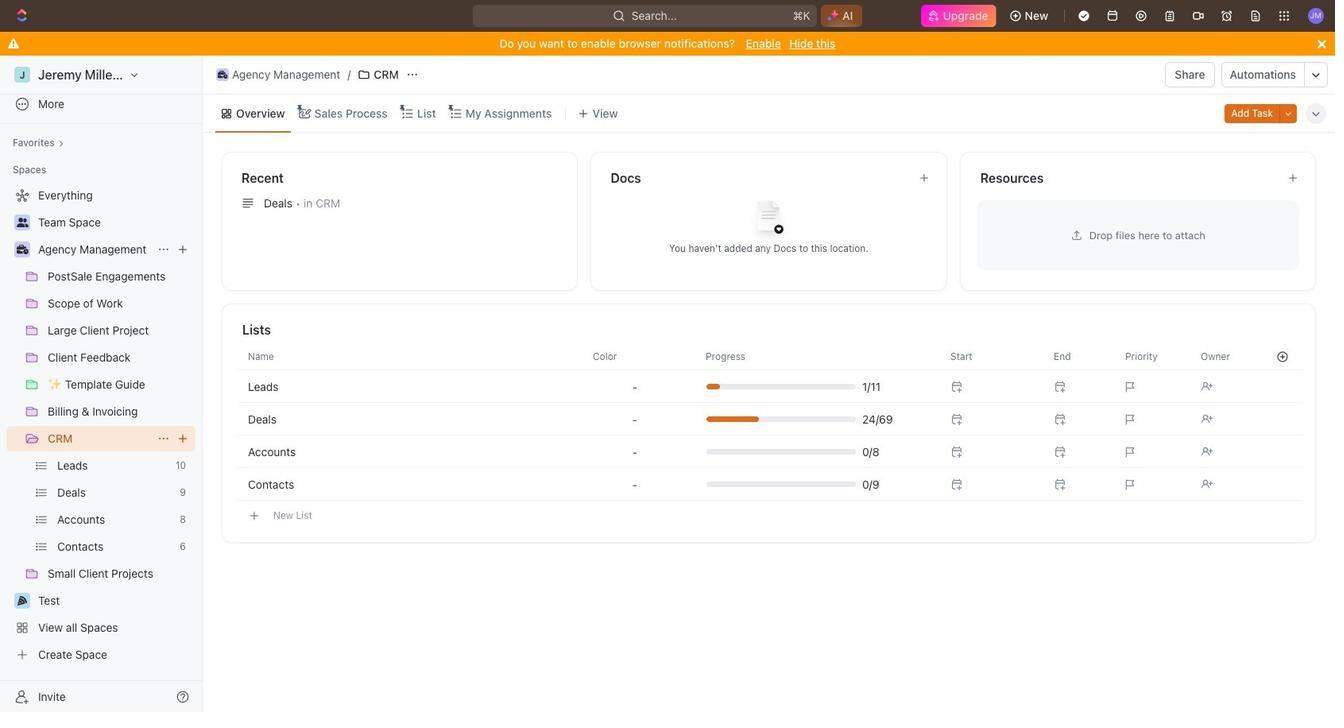 Task type: describe. For each thing, give the bounding box(es) containing it.
4 dropdown menu image from the top
[[633, 478, 638, 491]]

sidebar navigation
[[0, 56, 206, 712]]

2 dropdown menu image from the top
[[633, 413, 638, 426]]

no most used docs image
[[737, 188, 801, 252]]

business time image
[[218, 71, 228, 79]]

user group image
[[16, 218, 28, 227]]



Task type: vqa. For each thing, say whether or not it's contained in the screenshot.
the rightmost business time 'icon'
yes



Task type: locate. For each thing, give the bounding box(es) containing it.
dropdown menu image
[[633, 380, 638, 393], [633, 413, 638, 426], [633, 446, 638, 458], [633, 478, 638, 491]]

business time image
[[16, 245, 28, 254]]

jeremy miller's workspace, , element
[[14, 67, 30, 83]]

pizza slice image
[[17, 596, 27, 606]]

1 dropdown menu image from the top
[[633, 380, 638, 393]]

3 dropdown menu image from the top
[[633, 446, 638, 458]]

tree
[[6, 183, 196, 668]]

tree inside sidebar navigation
[[6, 183, 196, 668]]



